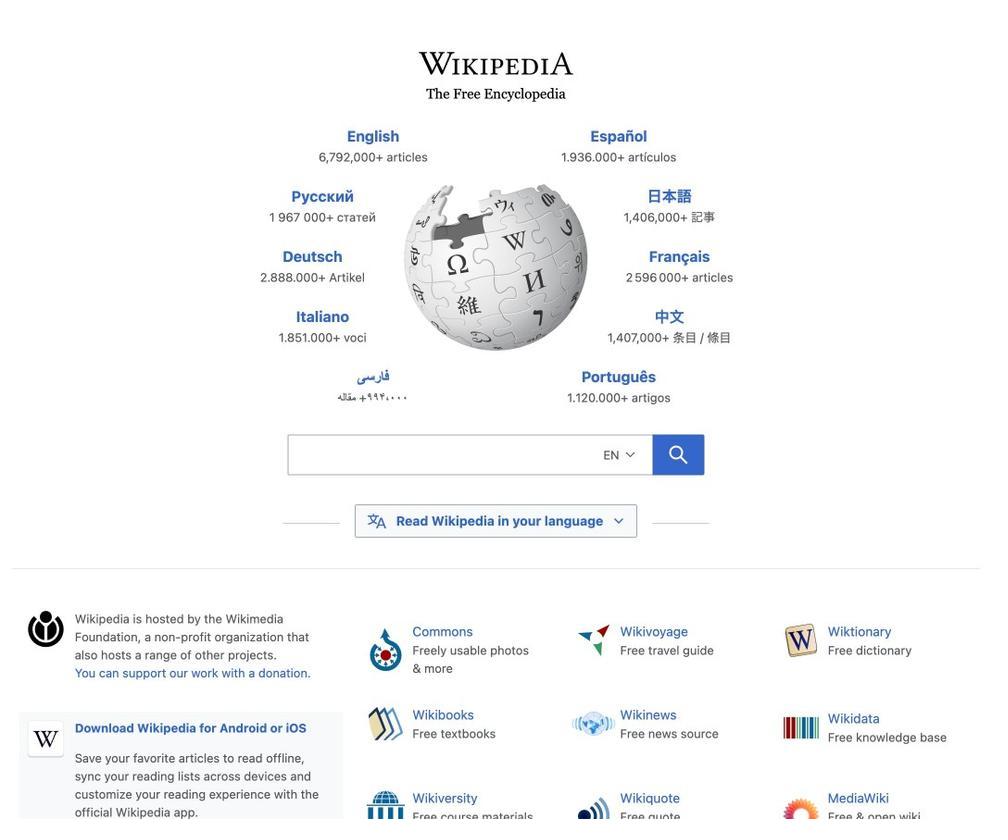 Task type: locate. For each thing, give the bounding box(es) containing it.
top languages element
[[240, 125, 752, 426]]

None search field
[[246, 430, 746, 487], [288, 435, 653, 476], [246, 430, 746, 487], [288, 435, 653, 476]]



Task type: describe. For each thing, give the bounding box(es) containing it.
other projects element
[[351, 610, 980, 820]]



